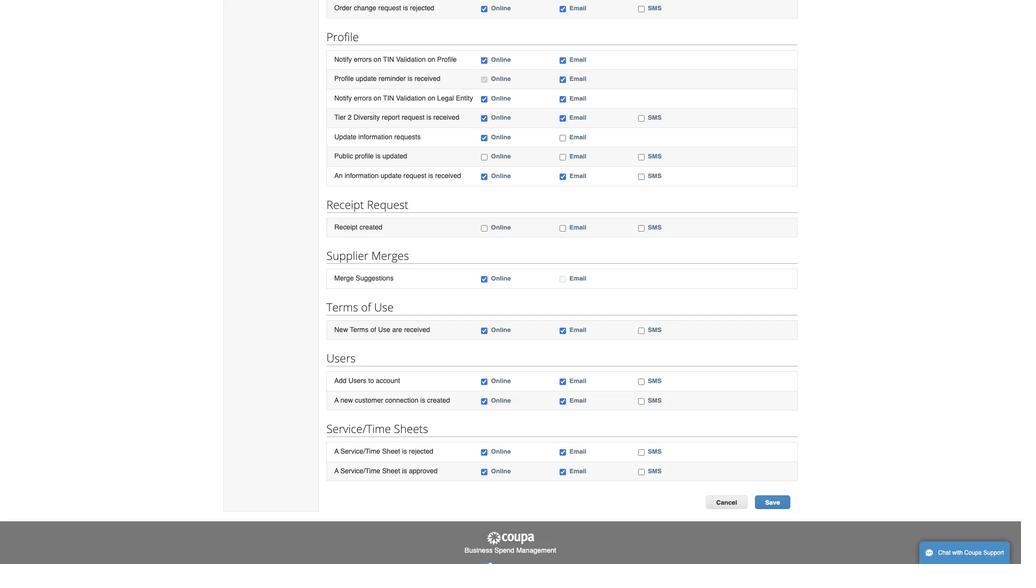 Task type: vqa. For each thing, say whether or not it's contained in the screenshot.
information corresponding to Update
yes



Task type: describe. For each thing, give the bounding box(es) containing it.
management
[[516, 547, 556, 555]]

suggestions
[[356, 274, 394, 282]]

order
[[334, 4, 352, 12]]

online for add users to account
[[491, 378, 511, 385]]

rejected for order change request is rejected
[[410, 4, 434, 12]]

online for public profile is updated
[[491, 153, 511, 160]]

a for a service/time sheet is approved
[[334, 467, 339, 475]]

notify errors on tin validation on legal entity
[[334, 94, 473, 102]]

tin for legal
[[383, 94, 394, 102]]

merge
[[334, 274, 354, 282]]

sheet for approved
[[382, 467, 400, 475]]

0 vertical spatial users
[[326, 351, 356, 366]]

online for tier 2 diversity report request is received
[[491, 114, 511, 121]]

1 vertical spatial terms
[[350, 326, 369, 334]]

1 vertical spatial of
[[370, 326, 376, 334]]

on up the notify errors on tin validation on legal entity
[[428, 55, 435, 63]]

sms for order change request is rejected
[[648, 4, 662, 12]]

sms for an information update request is received
[[648, 172, 662, 180]]

an
[[334, 172, 343, 180]]

online for new terms of use are received
[[491, 326, 511, 334]]

notify errors on tin validation on profile
[[334, 55, 457, 63]]

merge suggestions
[[334, 274, 394, 282]]

chat with coupa support button
[[919, 542, 1010, 565]]

online for a service/time sheet is approved
[[491, 468, 511, 475]]

online for a new customer connection is created
[[491, 397, 511, 404]]

online for merge suggestions
[[491, 275, 511, 282]]

validation for legal
[[396, 94, 426, 102]]

receipt for receipt request
[[326, 197, 364, 212]]

business
[[465, 547, 493, 555]]

email for merge suggestions
[[569, 275, 586, 282]]

public profile is updated
[[334, 152, 407, 160]]

email for new terms of use are received
[[569, 326, 586, 334]]

a service/time sheet is rejected
[[334, 448, 433, 456]]

sheets
[[394, 421, 428, 437]]

chat
[[938, 550, 951, 557]]

service/time for a service/time sheet is approved
[[340, 467, 380, 475]]

validation for profile
[[396, 55, 426, 63]]

0 vertical spatial service/time
[[326, 421, 391, 437]]

requests
[[394, 133, 421, 141]]

change
[[354, 4, 376, 12]]

update information requests
[[334, 133, 421, 141]]

errors for notify errors on tin validation on legal entity
[[354, 94, 372, 102]]

add
[[334, 377, 347, 385]]

sms for tier 2 diversity report request is received
[[648, 114, 662, 121]]

online for an information update request is received
[[491, 172, 511, 180]]

on up 'profile update reminder is received'
[[374, 55, 381, 63]]

spend
[[494, 547, 514, 555]]

on left legal on the left top of the page
[[428, 94, 435, 102]]

0 vertical spatial of
[[361, 299, 371, 315]]

order change request is rejected
[[334, 4, 434, 12]]

online for notify errors on tin validation on legal entity
[[491, 95, 511, 102]]

online for receipt created
[[491, 224, 511, 231]]

email for notify errors on tin validation on profile
[[569, 56, 586, 63]]

1 horizontal spatial update
[[381, 172, 402, 180]]

1 vertical spatial profile
[[437, 55, 457, 63]]

to
[[368, 377, 374, 385]]

1 vertical spatial use
[[378, 326, 390, 334]]

new
[[340, 397, 353, 404]]

information for update
[[358, 133, 392, 141]]

add users to account
[[334, 377, 400, 385]]

online for notify errors on tin validation on profile
[[491, 56, 511, 63]]

email for add users to account
[[569, 378, 586, 385]]

legal
[[437, 94, 454, 102]]

online for order change request is rejected
[[491, 4, 511, 12]]

email for tier 2 diversity report request is received
[[569, 114, 586, 121]]

save button
[[755, 496, 790, 510]]

sms for a service/time sheet is rejected
[[648, 448, 662, 456]]

customer
[[355, 397, 383, 404]]

a for a new customer connection is created
[[334, 397, 339, 404]]

cancel link
[[706, 496, 747, 510]]

sms for a new customer connection is created
[[648, 397, 662, 404]]

an information update request is received
[[334, 172, 461, 180]]

0 vertical spatial use
[[374, 299, 394, 315]]

email for a service/time sheet is rejected
[[569, 448, 586, 456]]

approved
[[409, 467, 438, 475]]

email for a new customer connection is created
[[569, 397, 586, 404]]

rejected for a service/time sheet is rejected
[[409, 448, 433, 456]]

update
[[334, 133, 356, 141]]

1 vertical spatial request
[[402, 114, 425, 121]]

terms of use
[[326, 299, 394, 315]]

email for a service/time sheet is approved
[[569, 468, 586, 475]]

online for a service/time sheet is rejected
[[491, 448, 511, 456]]



Task type: locate. For each thing, give the bounding box(es) containing it.
0 vertical spatial created
[[359, 223, 382, 231]]

1 vertical spatial tin
[[383, 94, 394, 102]]

service/time down service/time sheets
[[340, 448, 380, 456]]

information up public profile is updated
[[358, 133, 392, 141]]

report
[[382, 114, 400, 121]]

4 online from the top
[[491, 95, 511, 102]]

8 online from the top
[[491, 172, 511, 180]]

0 vertical spatial information
[[358, 133, 392, 141]]

merges
[[371, 248, 409, 264]]

receipt up supplier
[[334, 223, 358, 231]]

profile update reminder is received
[[334, 75, 440, 83]]

1 vertical spatial update
[[381, 172, 402, 180]]

0 vertical spatial receipt
[[326, 197, 364, 212]]

2 email from the top
[[569, 56, 586, 63]]

a for a service/time sheet is rejected
[[334, 448, 339, 456]]

1 a from the top
[[334, 397, 339, 404]]

profile up tier
[[334, 75, 354, 83]]

2 sheet from the top
[[382, 467, 400, 475]]

7 online from the top
[[491, 153, 511, 160]]

1 vertical spatial receipt
[[334, 223, 358, 231]]

sms for receipt created
[[648, 224, 662, 231]]

email for public profile is updated
[[569, 153, 586, 160]]

created
[[359, 223, 382, 231], [427, 397, 450, 404]]

1 notify from the top
[[334, 55, 352, 63]]

connection
[[385, 397, 418, 404]]

tin for profile
[[383, 55, 394, 63]]

profile up legal on the left top of the page
[[437, 55, 457, 63]]

terms
[[326, 299, 358, 315], [350, 326, 369, 334]]

information
[[358, 133, 392, 141], [345, 172, 379, 180]]

information for an
[[345, 172, 379, 180]]

14 online from the top
[[491, 448, 511, 456]]

account
[[376, 377, 400, 385]]

4 sms from the top
[[648, 172, 662, 180]]

3 a from the top
[[334, 467, 339, 475]]

chat with coupa support
[[938, 550, 1004, 557]]

update down updated
[[381, 172, 402, 180]]

1 sheet from the top
[[382, 448, 400, 456]]

users up add
[[326, 351, 356, 366]]

notify for notify errors on tin validation on profile
[[334, 55, 352, 63]]

None checkbox
[[481, 57, 488, 64], [560, 57, 566, 64], [560, 96, 566, 102], [638, 115, 644, 122], [481, 135, 488, 141], [560, 135, 566, 141], [560, 154, 566, 161], [560, 174, 566, 180], [638, 174, 644, 180], [481, 225, 488, 231], [560, 225, 566, 231], [481, 276, 488, 283], [481, 328, 488, 334], [560, 328, 566, 334], [560, 379, 566, 385], [638, 379, 644, 385], [481, 398, 488, 405], [560, 398, 566, 405], [638, 398, 644, 405], [481, 450, 488, 456], [638, 450, 644, 456], [560, 469, 566, 476], [481, 57, 488, 64], [560, 57, 566, 64], [560, 96, 566, 102], [638, 115, 644, 122], [481, 135, 488, 141], [560, 135, 566, 141], [560, 154, 566, 161], [560, 174, 566, 180], [638, 174, 644, 180], [481, 225, 488, 231], [560, 225, 566, 231], [481, 276, 488, 283], [481, 328, 488, 334], [560, 328, 566, 334], [560, 379, 566, 385], [638, 379, 644, 385], [481, 398, 488, 405], [560, 398, 566, 405], [638, 398, 644, 405], [481, 450, 488, 456], [638, 450, 644, 456], [560, 469, 566, 476]]

use left are
[[378, 326, 390, 334]]

2 a from the top
[[334, 448, 339, 456]]

email for an information update request is received
[[569, 172, 586, 180]]

request
[[378, 4, 401, 12], [402, 114, 425, 121], [403, 172, 426, 180]]

on down 'profile update reminder is received'
[[374, 94, 381, 102]]

sms for new terms of use are received
[[648, 326, 662, 334]]

notify up 'profile update reminder is received'
[[334, 55, 352, 63]]

request right change
[[378, 4, 401, 12]]

1 validation from the top
[[396, 55, 426, 63]]

1 vertical spatial sheet
[[382, 467, 400, 475]]

receipt request
[[326, 197, 408, 212]]

are
[[392, 326, 402, 334]]

tier 2 diversity report request is received
[[334, 114, 459, 121]]

request down updated
[[403, 172, 426, 180]]

1 vertical spatial information
[[345, 172, 379, 180]]

2
[[348, 114, 352, 121]]

1 vertical spatial created
[[427, 397, 450, 404]]

profile
[[355, 152, 374, 160]]

sms
[[648, 4, 662, 12], [648, 114, 662, 121], [648, 153, 662, 160], [648, 172, 662, 180], [648, 224, 662, 231], [648, 326, 662, 334], [648, 378, 662, 385], [648, 397, 662, 404], [648, 448, 662, 456], [648, 468, 662, 475]]

coupa
[[964, 550, 982, 557]]

users
[[326, 351, 356, 366], [348, 377, 366, 385]]

profile down the order
[[326, 29, 359, 44]]

0 vertical spatial validation
[[396, 55, 426, 63]]

2 vertical spatial service/time
[[340, 467, 380, 475]]

11 email from the top
[[569, 326, 586, 334]]

receipt for receipt created
[[334, 223, 358, 231]]

10 online from the top
[[491, 275, 511, 282]]

0 horizontal spatial update
[[356, 75, 377, 83]]

validation up tier 2 diversity report request is received
[[396, 94, 426, 102]]

2 tin from the top
[[383, 94, 394, 102]]

service/time sheets
[[326, 421, 428, 437]]

use
[[374, 299, 394, 315], [378, 326, 390, 334]]

0 vertical spatial terms
[[326, 299, 358, 315]]

0 vertical spatial errors
[[354, 55, 372, 63]]

email
[[569, 4, 586, 12], [569, 56, 586, 63], [569, 75, 586, 83], [569, 95, 586, 102], [569, 114, 586, 121], [569, 133, 586, 141], [569, 153, 586, 160], [569, 172, 586, 180], [569, 224, 586, 231], [569, 275, 586, 282], [569, 326, 586, 334], [569, 378, 586, 385], [569, 397, 586, 404], [569, 448, 586, 456], [569, 468, 586, 475]]

1 vertical spatial service/time
[[340, 448, 380, 456]]

0 vertical spatial tin
[[383, 55, 394, 63]]

2 validation from the top
[[396, 94, 426, 102]]

information down profile
[[345, 172, 379, 180]]

10 sms from the top
[[648, 468, 662, 475]]

profile for profile update reminder is received
[[334, 75, 354, 83]]

receipt up receipt created
[[326, 197, 364, 212]]

public
[[334, 152, 353, 160]]

support
[[983, 550, 1004, 557]]

online for update information requests
[[491, 133, 511, 141]]

email for notify errors on tin validation on legal entity
[[569, 95, 586, 102]]

on
[[374, 55, 381, 63], [428, 55, 435, 63], [374, 94, 381, 102], [428, 94, 435, 102]]

0 horizontal spatial created
[[359, 223, 382, 231]]

email for order change request is rejected
[[569, 4, 586, 12]]

received
[[415, 75, 440, 83], [433, 114, 459, 121], [435, 172, 461, 180], [404, 326, 430, 334]]

2 notify from the top
[[334, 94, 352, 102]]

of up new terms of use are received
[[361, 299, 371, 315]]

service/time
[[326, 421, 391, 437], [340, 448, 380, 456], [340, 467, 380, 475]]

9 email from the top
[[569, 224, 586, 231]]

of left are
[[370, 326, 376, 334]]

tin up 'profile update reminder is received'
[[383, 55, 394, 63]]

2 sms from the top
[[648, 114, 662, 121]]

9 online from the top
[[491, 224, 511, 231]]

business spend management
[[465, 547, 556, 555]]

15 online from the top
[[491, 468, 511, 475]]

tin
[[383, 55, 394, 63], [383, 94, 394, 102]]

2 online from the top
[[491, 56, 511, 63]]

2 errors from the top
[[354, 94, 372, 102]]

notify for notify errors on tin validation on legal entity
[[334, 94, 352, 102]]

0 vertical spatial profile
[[326, 29, 359, 44]]

errors for notify errors on tin validation on profile
[[354, 55, 372, 63]]

email for profile update reminder is received
[[569, 75, 586, 83]]

sheet for rejected
[[382, 448, 400, 456]]

supplier
[[326, 248, 368, 264]]

2 vertical spatial request
[[403, 172, 426, 180]]

4 email from the top
[[569, 95, 586, 102]]

save
[[765, 499, 780, 507]]

of
[[361, 299, 371, 315], [370, 326, 376, 334]]

online for profile update reminder is received
[[491, 75, 511, 83]]

1 sms from the top
[[648, 4, 662, 12]]

0 vertical spatial rejected
[[410, 4, 434, 12]]

6 sms from the top
[[648, 326, 662, 334]]

service/time for a service/time sheet is rejected
[[340, 448, 380, 456]]

request up requests on the top of page
[[402, 114, 425, 121]]

profile for profile
[[326, 29, 359, 44]]

1 vertical spatial notify
[[334, 94, 352, 102]]

9 sms from the top
[[648, 448, 662, 456]]

sms for public profile is updated
[[648, 153, 662, 160]]

diversity
[[354, 114, 380, 121]]

notify up tier
[[334, 94, 352, 102]]

updated
[[382, 152, 407, 160]]

None checkbox
[[481, 6, 488, 12], [560, 6, 566, 12], [638, 6, 644, 12], [481, 77, 488, 83], [560, 77, 566, 83], [481, 96, 488, 102], [481, 115, 488, 122], [560, 115, 566, 122], [481, 154, 488, 161], [638, 154, 644, 161], [481, 174, 488, 180], [638, 225, 644, 231], [560, 276, 566, 283], [638, 328, 644, 334], [481, 379, 488, 385], [560, 450, 566, 456], [481, 469, 488, 476], [638, 469, 644, 476], [481, 6, 488, 12], [560, 6, 566, 12], [638, 6, 644, 12], [481, 77, 488, 83], [560, 77, 566, 83], [481, 96, 488, 102], [481, 115, 488, 122], [560, 115, 566, 122], [481, 154, 488, 161], [638, 154, 644, 161], [481, 174, 488, 180], [638, 225, 644, 231], [560, 276, 566, 283], [638, 328, 644, 334], [481, 379, 488, 385], [560, 450, 566, 456], [481, 469, 488, 476], [638, 469, 644, 476]]

notify
[[334, 55, 352, 63], [334, 94, 352, 102]]

created right connection
[[427, 397, 450, 404]]

receipt created
[[334, 223, 382, 231]]

1 vertical spatial rejected
[[409, 448, 433, 456]]

1 vertical spatial validation
[[396, 94, 426, 102]]

coupa supplier portal image
[[486, 532, 535, 546]]

validation up reminder
[[396, 55, 426, 63]]

a service/time sheet is approved
[[334, 467, 438, 475]]

8 sms from the top
[[648, 397, 662, 404]]

supplier merges
[[326, 248, 409, 264]]

request
[[367, 197, 408, 212]]

cancel
[[716, 499, 737, 507]]

errors up diversity
[[354, 94, 372, 102]]

email for receipt created
[[569, 224, 586, 231]]

7 email from the top
[[569, 153, 586, 160]]

profile
[[326, 29, 359, 44], [437, 55, 457, 63], [334, 75, 354, 83]]

10 email from the top
[[569, 275, 586, 282]]

0 vertical spatial update
[[356, 75, 377, 83]]

email for update information requests
[[569, 133, 586, 141]]

users left 'to'
[[348, 377, 366, 385]]

terms right the new
[[350, 326, 369, 334]]

new
[[334, 326, 348, 334]]

2 vertical spatial a
[[334, 467, 339, 475]]

service/time down the a service/time sheet is rejected
[[340, 467, 380, 475]]

new terms of use are received
[[334, 326, 430, 334]]

a new customer connection is created
[[334, 397, 450, 404]]

use up new terms of use are received
[[374, 299, 394, 315]]

online
[[491, 4, 511, 12], [491, 56, 511, 63], [491, 75, 511, 83], [491, 95, 511, 102], [491, 114, 511, 121], [491, 133, 511, 141], [491, 153, 511, 160], [491, 172, 511, 180], [491, 224, 511, 231], [491, 275, 511, 282], [491, 326, 511, 334], [491, 378, 511, 385], [491, 397, 511, 404], [491, 448, 511, 456], [491, 468, 511, 475]]

3 email from the top
[[569, 75, 586, 83]]

1 vertical spatial errors
[[354, 94, 372, 102]]

errors up 'profile update reminder is received'
[[354, 55, 372, 63]]

3 online from the top
[[491, 75, 511, 83]]

13 online from the top
[[491, 397, 511, 404]]

tier
[[334, 114, 346, 121]]

1 vertical spatial users
[[348, 377, 366, 385]]

0 vertical spatial sheet
[[382, 448, 400, 456]]

0 vertical spatial request
[[378, 4, 401, 12]]

service/time down customer on the left bottom
[[326, 421, 391, 437]]

receipt
[[326, 197, 364, 212], [334, 223, 358, 231]]

1 tin from the top
[[383, 55, 394, 63]]

6 online from the top
[[491, 133, 511, 141]]

1 online from the top
[[491, 4, 511, 12]]

6 email from the top
[[569, 133, 586, 141]]

0 vertical spatial notify
[[334, 55, 352, 63]]

sheet down the a service/time sheet is rejected
[[382, 467, 400, 475]]

1 horizontal spatial created
[[427, 397, 450, 404]]

8 email from the top
[[569, 172, 586, 180]]

entity
[[456, 94, 473, 102]]

is
[[403, 4, 408, 12], [408, 75, 413, 83], [426, 114, 431, 121], [376, 152, 381, 160], [428, 172, 433, 180], [420, 397, 425, 404], [402, 448, 407, 456], [402, 467, 407, 475]]

terms up the new
[[326, 299, 358, 315]]

2 vertical spatial profile
[[334, 75, 354, 83]]

15 email from the top
[[569, 468, 586, 475]]

sheet
[[382, 448, 400, 456], [382, 467, 400, 475]]

rejected
[[410, 4, 434, 12], [409, 448, 433, 456]]

1 errors from the top
[[354, 55, 372, 63]]

11 online from the top
[[491, 326, 511, 334]]

12 email from the top
[[569, 378, 586, 385]]

a
[[334, 397, 339, 404], [334, 448, 339, 456], [334, 467, 339, 475]]

reminder
[[379, 75, 406, 83]]

update left reminder
[[356, 75, 377, 83]]

5 email from the top
[[569, 114, 586, 121]]

13 email from the top
[[569, 397, 586, 404]]

created down receipt request
[[359, 223, 382, 231]]

update
[[356, 75, 377, 83], [381, 172, 402, 180]]

sms for a service/time sheet is approved
[[648, 468, 662, 475]]

1 vertical spatial a
[[334, 448, 339, 456]]

sms for add users to account
[[648, 378, 662, 385]]

5 sms from the top
[[648, 224, 662, 231]]

with
[[952, 550, 963, 557]]

sheet up the a service/time sheet is approved
[[382, 448, 400, 456]]

14 email from the top
[[569, 448, 586, 456]]

3 sms from the top
[[648, 153, 662, 160]]

tin down 'profile update reminder is received'
[[383, 94, 394, 102]]

5 online from the top
[[491, 114, 511, 121]]

0 vertical spatial a
[[334, 397, 339, 404]]

validation
[[396, 55, 426, 63], [396, 94, 426, 102]]

1 email from the top
[[569, 4, 586, 12]]

errors
[[354, 55, 372, 63], [354, 94, 372, 102]]

7 sms from the top
[[648, 378, 662, 385]]

12 online from the top
[[491, 378, 511, 385]]



